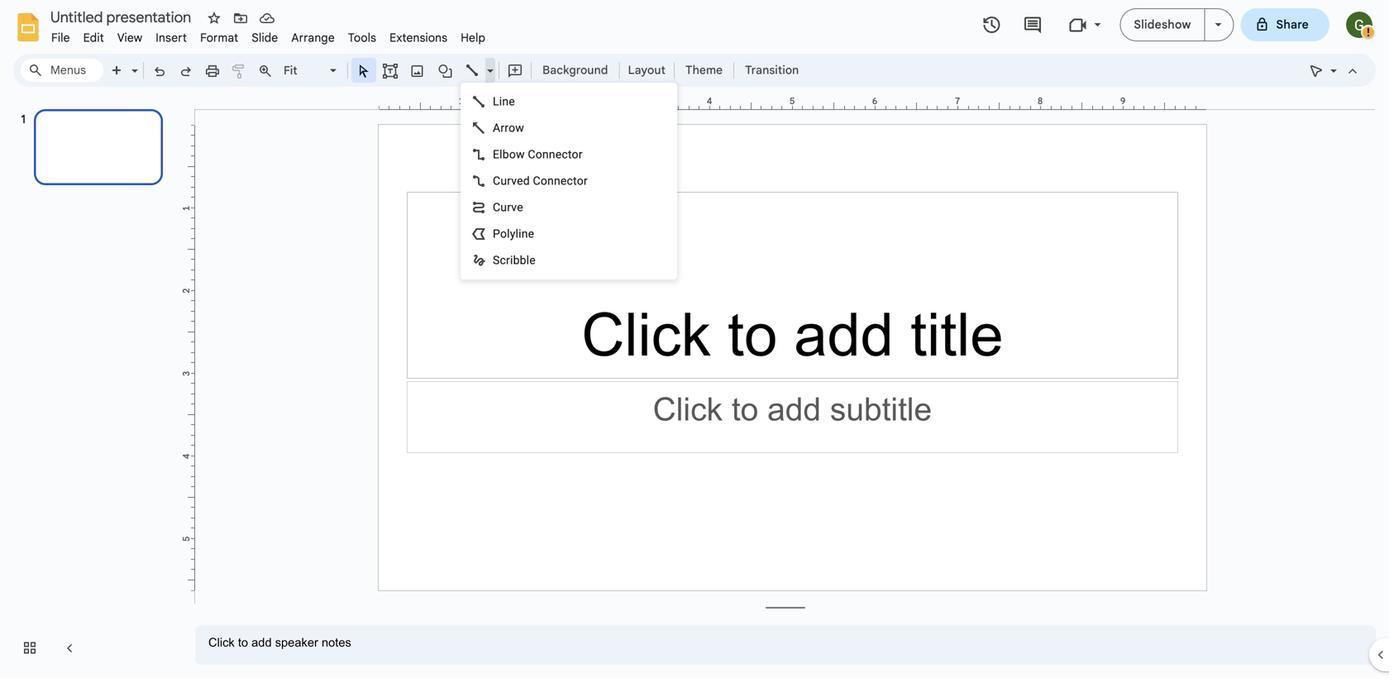 Task type: vqa. For each thing, say whether or not it's contained in the screenshot.
the Zoom 'text field'
yes



Task type: locate. For each thing, give the bounding box(es) containing it.
polyline p element
[[493, 227, 540, 241]]

edit
[[83, 31, 104, 45]]

connector for c urved connector
[[533, 174, 588, 188]]

a
[[493, 121, 501, 135]]

line l element
[[493, 95, 520, 108]]

c urved connector
[[493, 174, 588, 188]]

1 vertical spatial connector
[[533, 174, 588, 188]]

extensions menu item
[[383, 28, 454, 48]]

application
[[0, 0, 1390, 678]]

share button
[[1241, 8, 1330, 41]]

file menu item
[[45, 28, 77, 48]]

background button
[[535, 58, 616, 83]]

view menu item
[[111, 28, 149, 48]]

mode and view toolbar
[[1304, 0, 1377, 437]]

cur v e
[[493, 201, 523, 214]]

tools
[[348, 31, 376, 45]]

main toolbar
[[103, 58, 807, 83]]

tools menu item
[[342, 28, 383, 48]]

c
[[493, 174, 501, 188]]

p olyline
[[493, 227, 535, 241]]

slide menu item
[[245, 28, 285, 48]]

insert menu item
[[149, 28, 194, 48]]

menu bar
[[45, 22, 492, 49]]

rrow
[[501, 121, 524, 135]]

theme button
[[678, 58, 730, 83]]

lbow
[[500, 148, 525, 161]]

Rename text field
[[45, 7, 201, 26]]

help menu item
[[454, 28, 492, 48]]

navigation
[[0, 93, 182, 678]]

presentation options image
[[1216, 23, 1222, 26]]

menu
[[461, 83, 677, 280]]

ine
[[499, 95, 515, 108]]

connector
[[528, 148, 583, 161], [533, 174, 588, 188]]

arrange
[[291, 31, 335, 45]]

slide
[[252, 31, 278, 45]]

view
[[117, 31, 143, 45]]

connector down elbow connector e element
[[533, 174, 588, 188]]

menu bar containing file
[[45, 22, 492, 49]]

Star checkbox
[[203, 7, 226, 30]]

connector up curved connector c element
[[528, 148, 583, 161]]

0 vertical spatial connector
[[528, 148, 583, 161]]

insert
[[156, 31, 187, 45]]

a rrow
[[493, 121, 524, 135]]

help
[[461, 31, 486, 45]]

layout button
[[623, 58, 671, 83]]

menu bar banner
[[0, 0, 1390, 678]]

arrange menu item
[[285, 28, 342, 48]]

transition
[[745, 63, 799, 77]]

menu inside application
[[461, 83, 677, 280]]

menu containing l
[[461, 83, 677, 280]]

shape image
[[436, 59, 455, 82]]

l ine
[[493, 95, 515, 108]]

menu bar inside menu bar banner
[[45, 22, 492, 49]]

v
[[511, 201, 517, 214]]

edit menu item
[[77, 28, 111, 48]]



Task type: describe. For each thing, give the bounding box(es) containing it.
elbow connector e element
[[493, 148, 588, 161]]

curve v element
[[493, 201, 528, 214]]

slideshow button
[[1120, 8, 1206, 41]]

e
[[493, 148, 500, 161]]

curved connector c element
[[493, 174, 593, 188]]

navigation inside application
[[0, 93, 182, 678]]

application containing slideshow
[[0, 0, 1390, 678]]

connector for e lbow connector
[[528, 148, 583, 161]]

share
[[1277, 17, 1309, 32]]

Zoom text field
[[281, 59, 328, 82]]

Zoom field
[[279, 59, 344, 83]]

layout
[[628, 63, 666, 77]]

format menu item
[[194, 28, 245, 48]]

arrow a element
[[493, 121, 529, 135]]

insert image image
[[408, 59, 427, 82]]

e
[[517, 201, 523, 214]]

transition button
[[738, 58, 807, 83]]

urved
[[501, 174, 530, 188]]

file
[[51, 31, 70, 45]]

cur
[[493, 201, 511, 214]]

extensions
[[390, 31, 448, 45]]

theme
[[686, 63, 723, 77]]

slideshow
[[1134, 17, 1192, 32]]

background
[[543, 63, 608, 77]]

scribble
[[493, 254, 536, 267]]

format
[[200, 31, 239, 45]]

Menus field
[[21, 59, 103, 82]]

e lbow connector
[[493, 148, 583, 161]]

olyline
[[500, 227, 535, 241]]

l
[[493, 95, 499, 108]]

p
[[493, 227, 500, 241]]

scribble d element
[[493, 254, 541, 267]]



